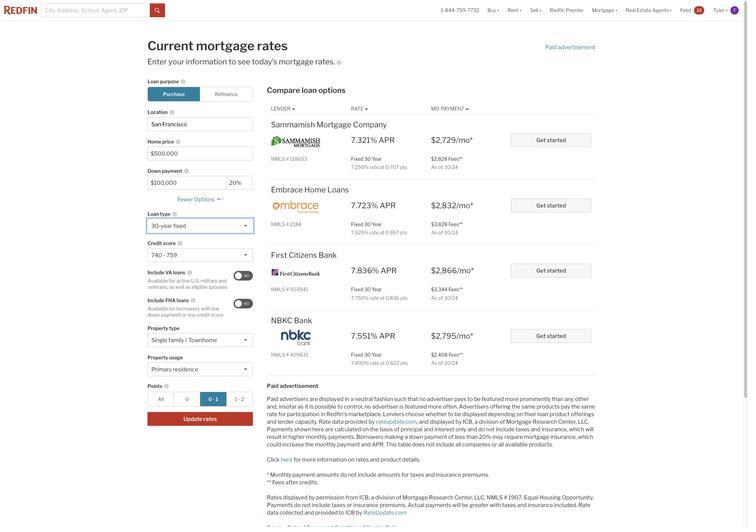 Task type: locate. For each thing, give the bounding box(es) containing it.
premiums. inside rates displayed by permission from icb, a division of mortgage research center, llc, nmls # 1907, equal housing opportunity. payments do not include taxes or insurance premiums. actual payments will be greater with taxes and insurance included. rate data collected and provided to icb by
[[380, 502, 407, 509]]

nmls for first citizens bank
[[271, 287, 285, 293]]

2 year from the top
[[372, 221, 382, 227]]

0 vertical spatial type
[[160, 211, 170, 217]]

the
[[512, 404, 520, 410], [571, 404, 580, 410], [370, 426, 379, 433], [305, 442, 314, 448]]

0 horizontal spatial bank
[[294, 316, 312, 325]]

of: inside $2,408 fees** as of: 10/24
[[438, 361, 444, 366]]

year inside fixed 30 year 7.625 % rate at 0.957 pts
[[372, 221, 382, 227]]

provided inside paid advertisers are displayed in a neutral fashion such that no advertiser pays to be featured more prominently than any other and, insofar as it is possible to control, no advertiser is featured more often. advertisers offering the same products pay the same rate for participation in redfin's marketplace. lenders choose whether to be displayed depending on their loan product offerings and lender capacity. rate data provided by
[[345, 419, 367, 425]]

0 vertical spatial rates
[[257, 38, 288, 53]]

get started button for $2,866 /mo*
[[511, 264, 591, 278]]

2 get started button from the top
[[511, 199, 591, 212]]

or down may
[[492, 442, 497, 448]]

payments.
[[328, 434, 355, 441]]

of: inside $2,828 fees** as of: 10/24
[[438, 164, 444, 170]]

# for sammamish
[[286, 156, 289, 162]]

0 vertical spatial property
[[148, 326, 168, 332]]

1 get from the top
[[536, 137, 546, 144]]

0 horizontal spatial 0
[[185, 397, 189, 403]]

by
[[369, 419, 375, 425], [456, 419, 462, 425], [309, 495, 315, 501], [356, 510, 362, 516]]

30 inside fixed 30 year 7.490 % rate at 0.602 pts
[[364, 352, 371, 358]]

of: for $2,795
[[438, 361, 444, 366]]

fees** inside $2,408 fees** as of: 10/24
[[449, 352, 463, 358]]

1 vertical spatial available
[[148, 306, 168, 312]]

0 horizontal spatial rates
[[203, 416, 217, 423]]

2 started from the top
[[547, 202, 566, 209]]

2 available from the top
[[148, 306, 168, 312]]

include for include fha loans
[[148, 298, 164, 304]]

information down 'payments.'
[[317, 457, 347, 463]]

Purchase radio
[[148, 87, 200, 102]]

include for include va loans
[[148, 270, 164, 276]]

include inside * monthly payment amounts do not include amounts for taxes and insurance premiums. ** fees after credits.
[[358, 472, 377, 478]]

borrowers
[[356, 434, 384, 441]]

products.
[[529, 442, 553, 448]]

down
[[148, 312, 160, 318], [409, 434, 423, 441]]

2 vertical spatial do
[[294, 502, 301, 509]]

▾ right rent at the right
[[520, 7, 522, 13]]

data down redfin's
[[332, 419, 344, 425]]

home left price
[[148, 139, 161, 145]]

$3,828 fees** as of: 10/24
[[431, 221, 463, 236]]

1 horizontal spatial score
[[211, 312, 223, 318]]

advertiser
[[427, 396, 453, 403], [372, 404, 398, 410]]

1 year from the top
[[372, 156, 382, 162]]

1 horizontal spatial on
[[362, 426, 369, 433]]

1 vertical spatial division
[[375, 495, 395, 501]]

1 same from the left
[[522, 404, 536, 410]]

amounts
[[316, 472, 339, 478], [378, 472, 400, 478]]

rate for 7.723
[[370, 230, 379, 236]]

0 inside 0 - 1 option
[[209, 397, 212, 403]]

year down 7.836 % apr
[[372, 287, 382, 293]]

/mo* up $3,828 fees** as of: 10/24 on the right top
[[456, 201, 473, 210]]

and inside * monthly payment amounts do not include amounts for taxes and insurance premiums. ** fees after credits.
[[425, 472, 435, 478]]

fixed for 7.551
[[351, 352, 363, 358]]

5 ▾ from the left
[[670, 7, 672, 13]]

- up update rates "button"
[[213, 397, 215, 403]]

property for single family / townhome
[[148, 326, 168, 332]]

844-
[[445, 7, 456, 13]]

1
[[216, 397, 218, 403], [235, 397, 237, 403]]

- left 2
[[238, 397, 240, 403]]

30 down 7.723 % apr in the top of the page
[[364, 221, 371, 227]]

1 horizontal spatial do
[[340, 472, 347, 478]]

advertiser down the fashion
[[372, 404, 398, 410]]

well
[[175, 284, 184, 290]]

3 get started from the top
[[536, 268, 566, 274]]

3 as from the top
[[431, 295, 437, 301]]

4 ▾ from the left
[[615, 7, 618, 13]]

4 started from the top
[[547, 333, 566, 340]]

0 inside "0" 'radio'
[[185, 397, 189, 403]]

4 fixed from the top
[[351, 352, 363, 358]]

1 loan from the top
[[148, 79, 159, 85]]

1 vertical spatial type
[[169, 326, 180, 332]]

2 all from the left
[[498, 442, 504, 448]]

nmls for sammamish mortgage company
[[271, 156, 285, 162]]

loan down products
[[537, 411, 548, 418]]

0 horizontal spatial featured
[[405, 404, 427, 410]]

/mo*
[[456, 136, 473, 145], [456, 201, 473, 210], [457, 266, 474, 275], [456, 332, 473, 341]]

1 horizontal spatial -
[[213, 397, 215, 403]]

30 inside fixed 30 year 7.250 % rate at 0.707 pts
[[364, 156, 371, 162]]

paid advertisement
[[545, 44, 595, 50], [267, 383, 318, 390]]

product inside paid advertisers are displayed in a neutral fashion such that no advertiser pays to be featured more prominently than any other and, insofar as it is possible to control, no advertiser is featured more often. advertisers offering the same products pay the same rate for participation in redfin's marketplace. lenders choose whether to be displayed depending on their loan product offerings and lender capacity. rate data provided by
[[550, 411, 570, 418]]

0 vertical spatial do
[[478, 426, 485, 433]]

research inside the , and displayed by icb, a division of mortgage research center, llc. payments shown here are calculated on the basis of principal and interest only and do not include taxes and insurance, which will result in higher monthly payments. borrowers making a down payment of less than 20% may require mortgage insurance, which could increase the monthly payment and apr. this table does not include all companies or all available products.
[[533, 419, 557, 425]]

2 10/24 from the top
[[445, 230, 458, 236]]

1 vertical spatial home
[[304, 185, 326, 194]]

0 vertical spatial monthly
[[306, 434, 327, 441]]

30 for 7.836
[[364, 287, 371, 293]]

0 vertical spatial more
[[505, 396, 519, 403]]

sammamish
[[271, 120, 315, 129]]

4 10/24 from the top
[[445, 361, 458, 366]]

1 vertical spatial be
[[455, 411, 461, 418]]

1 started from the top
[[547, 137, 566, 144]]

$2,729
[[431, 136, 456, 145]]

get started for $2,729 /mo*
[[536, 137, 566, 144]]

1 horizontal spatial advertiser
[[427, 396, 453, 403]]

down inside the , and displayed by icb, a division of mortgage research center, llc. payments shown here are calculated on the basis of principal and interest only and do not include taxes and insurance, which will result in higher monthly payments. borrowers making a down payment of less than 20% may require mortgage insurance, which could increase the monthly payment and apr. this table does not include all companies or all available products.
[[409, 434, 423, 441]]

fees** for $2,729
[[448, 156, 463, 162]]

2 horizontal spatial -
[[238, 397, 240, 403]]

1 10/24 from the top
[[445, 164, 458, 170]]

2 get from the top
[[536, 202, 546, 209]]

7.551 % apr
[[351, 332, 395, 341]]

▾ for rent ▾
[[520, 7, 522, 13]]

30 inside fixed 30 year 7.625 % rate at 0.957 pts
[[364, 221, 371, 227]]

2 include from the top
[[148, 298, 164, 304]]

0 horizontal spatial do
[[294, 502, 301, 509]]

mortgage left 'real'
[[592, 7, 614, 13]]

prominently
[[520, 396, 551, 403]]

here down capacity.
[[312, 426, 324, 433]]

provided down permission
[[315, 510, 338, 516]]

fees
[[272, 480, 284, 486]]

1 horizontal spatial rate
[[351, 106, 364, 112]]

for down the details.
[[402, 472, 409, 478]]

10/24 for $2,729
[[445, 164, 458, 170]]

0 vertical spatial featured
[[482, 396, 504, 403]]

0 horizontal spatial down
[[148, 312, 160, 318]]

0 horizontal spatial are
[[310, 396, 318, 403]]

30 up 7.750
[[364, 287, 371, 293]]

type
[[160, 211, 170, 217], [169, 326, 180, 332]]

City, Address, School, Agent, ZIP search field
[[41, 3, 150, 17]]

at left the 0.836
[[380, 295, 384, 301]]

0 vertical spatial score
[[163, 241, 176, 246]]

# left 2184
[[286, 221, 289, 227]]

4 get started button from the top
[[511, 329, 591, 343]]

7732
[[467, 7, 479, 13]]

1 include from the top
[[148, 270, 164, 276]]

shown
[[294, 426, 311, 433]]

% left 0.957
[[364, 230, 369, 236]]

1 inside option
[[216, 397, 218, 403]]

30 up 7.250
[[364, 156, 371, 162]]

down payment text field up "fewer"
[[151, 180, 223, 187]]

0 for 0
[[185, 397, 189, 403]]

0 vertical spatial information
[[186, 57, 227, 66]]

be inside rates displayed by permission from icb, a division of mortgage research center, llc, nmls # 1907, equal housing opportunity. payments do not include taxes or insurance premiums. actual payments will be greater with taxes and insurance included. rate data collected and provided to icb by
[[462, 502, 469, 509]]

same up offerings
[[581, 404, 595, 410]]

rent ▾ button
[[504, 0, 526, 21]]

year inside fixed 30 year 7.250 % rate at 0.707 pts
[[372, 156, 382, 162]]

▾ left 'real'
[[615, 7, 618, 13]]

% left 0.602 in the right of the page
[[365, 361, 369, 366]]

get for $2,832 /mo*
[[536, 202, 546, 209]]

purchase
[[163, 91, 185, 97]]

at inside fixed 30 year 7.490 % rate at 0.602 pts
[[380, 361, 385, 366]]

▾ for buy ▾
[[497, 7, 500, 13]]

1 ▾ from the left
[[497, 7, 500, 13]]

permission
[[316, 495, 345, 501]]

marketplace.
[[349, 411, 382, 418]]

1 horizontal spatial is
[[400, 404, 404, 410]]

lender button
[[271, 106, 297, 112]]

do inside the , and displayed by icb, a division of mortgage research center, llc. payments shown here are calculated on the basis of principal and interest only and do not include taxes and insurance, which will result in higher monthly payments. borrowers making a down payment of less than 20% may require mortgage insurance, which could increase the monthly payment and apr. this table does not include all companies or all available products.
[[478, 426, 485, 433]]

1 horizontal spatial division
[[479, 419, 499, 425]]

▾ right tyler
[[726, 7, 728, 13]]

0 for 0 - 1
[[209, 397, 212, 403]]

option group up update rates "button"
[[148, 392, 253, 407]]

30 for 7.321
[[364, 156, 371, 162]]

pts for 7.723 % apr
[[400, 230, 407, 236]]

$2,866 /mo*
[[431, 266, 474, 275]]

not
[[486, 426, 495, 433], [426, 442, 435, 448], [348, 472, 357, 478], [302, 502, 311, 509]]

loan inside paid advertisers are displayed in a neutral fashion such that no advertiser pays to be featured more prominently than any other and, insofar as it is possible to control, no advertiser is featured more often. advertisers offering the same products pay the same rate for participation in redfin's marketplace. lenders choose whether to be displayed depending on their loan product offerings and lender capacity. rate data provided by
[[537, 411, 548, 418]]

4 get from the top
[[536, 333, 546, 340]]

rate inside fixed 30 year 7.490 % rate at 0.602 pts
[[370, 361, 379, 366]]

▾ right buy
[[497, 7, 500, 13]]

1 vertical spatial premiums.
[[380, 502, 407, 509]]

loans
[[327, 185, 349, 194]]

of: for $2,832
[[438, 230, 444, 236]]

0 vertical spatial payments
[[267, 426, 293, 433]]

payments down rates
[[267, 502, 293, 509]]

will inside rates displayed by permission from icb, a division of mortgage research center, llc, nmls # 1907, equal housing opportunity. payments do not include taxes or insurance premiums. actual payments will be greater with taxes and insurance included. rate data collected and provided to icb by
[[452, 502, 461, 509]]

4 year from the top
[[372, 352, 382, 358]]

here right click
[[281, 457, 292, 463]]

rate inside paid advertisers are displayed in a neutral fashion such that no advertiser pays to be featured more prominently than any other and, insofar as it is possible to control, no advertiser is featured more often. advertisers offering the same products pay the same rate for participation in redfin's marketplace. lenders choose whether to be displayed depending on their loan product offerings and lender capacity. rate data provided by
[[319, 419, 331, 425]]

% up fixed 30 year 7.490 % rate at 0.602 pts
[[371, 332, 378, 341]]

type up family
[[169, 326, 180, 332]]

loan left purpose on the top left of the page
[[148, 79, 159, 85]]

%
[[370, 136, 377, 145], [364, 164, 369, 170], [371, 201, 378, 210], [364, 230, 369, 236], [372, 266, 379, 275], [364, 295, 369, 301], [371, 332, 378, 341], [365, 361, 369, 366]]

available inside available for active u.s. military and veterans, as well as eligible spouses
[[148, 278, 168, 284]]

1 horizontal spatial than
[[552, 396, 564, 403]]

icb, up only at the bottom right
[[463, 419, 474, 425]]

rate inside fixed 30 year 7.750 % rate at 0.836 pts
[[370, 295, 379, 301]]

2 property from the top
[[148, 355, 168, 361]]

0 - 1
[[209, 397, 218, 403]]

- inside radio
[[238, 397, 240, 403]]

loans for include fha loans
[[177, 298, 189, 304]]

see
[[238, 57, 250, 66]]

year inside fixed 30 year 7.490 % rate at 0.602 pts
[[372, 352, 382, 358]]

for down fha
[[169, 306, 175, 312]]

4 30 from the top
[[364, 352, 371, 358]]

0 horizontal spatial or
[[182, 312, 187, 318]]

% up fixed 30 year 7.625 % rate at 0.957 pts at the top
[[371, 201, 378, 210]]

% inside fixed 30 year 7.750 % rate at 0.836 pts
[[364, 295, 369, 301]]

premier
[[566, 7, 584, 13]]

as down $3,828
[[431, 230, 437, 236]]

at inside fixed 30 year 7.625 % rate at 0.957 pts
[[380, 230, 384, 236]]

0 up update rates "button"
[[209, 397, 212, 403]]

fixed for 7.723
[[351, 221, 363, 227]]

1 vertical spatial include
[[148, 298, 164, 304]]

30 inside fixed 30 year 7.750 % rate at 0.836 pts
[[364, 287, 371, 293]]

fixed 30 year 7.625 % rate at 0.957 pts
[[351, 221, 407, 236]]

fees** for $2,832
[[449, 221, 463, 227]]

rate up 'company' at top
[[351, 106, 364, 112]]

2 0 from the left
[[209, 397, 212, 403]]

control,
[[344, 404, 363, 410]]

4 get started from the top
[[536, 333, 566, 340]]

1 30 from the top
[[364, 156, 371, 162]]

nmls for nbkc bank
[[271, 352, 285, 358]]

division inside rates displayed by permission from icb, a division of mortgage research center, llc, nmls # 1907, equal housing opportunity. payments do not include taxes or insurance premiums. actual payments will be greater with taxes and insurance included. rate data collected and provided to icb by
[[375, 495, 395, 501]]

rates down the borrowers
[[356, 457, 369, 463]]

0 vertical spatial here
[[312, 426, 324, 433]]

1 horizontal spatial in
[[321, 411, 325, 418]]

payments inside the , and displayed by icb, a division of mortgage research center, llc. payments shown here are calculated on the basis of principal and interest only and do not include taxes and insurance, which will result in higher monthly payments. borrowers making a down payment of less than 20% may require mortgage insurance, which could increase the monthly payment and apr. this table does not include all companies or all available products.
[[267, 426, 293, 433]]

,
[[417, 419, 418, 425]]

available up veterans,
[[148, 278, 168, 284]]

2 get started from the top
[[536, 202, 566, 209]]

1 - 2 radio
[[226, 392, 253, 407]]

10/24 for $2,795
[[445, 361, 458, 366]]

include down interest
[[436, 442, 454, 448]]

down payment element
[[226, 164, 249, 176]]

2 horizontal spatial rates
[[356, 457, 369, 463]]

nbkc bank
[[271, 316, 312, 325]]

1 left 1 - 2 radio on the bottom left of the page
[[216, 397, 218, 403]]

fees** right $3,344
[[449, 287, 463, 293]]

veterans,
[[148, 284, 168, 290]]

current
[[147, 38, 193, 53]]

available for veterans,
[[148, 278, 168, 284]]

as down $2,828
[[431, 164, 437, 170]]

0 vertical spatial down
[[148, 312, 160, 318]]

payment up credits.
[[293, 472, 315, 478]]

1 vertical spatial product
[[381, 457, 401, 463]]

on up the borrowers
[[362, 426, 369, 433]]

4 of: from the top
[[438, 361, 444, 366]]

neutral
[[355, 396, 373, 403]]

in inside the , and displayed by icb, a division of mortgage research center, llc. payments shown here are calculated on the basis of principal and interest only and do not include taxes and insurance, which will result in higher monthly payments. borrowers making a down payment of less than 20% may require mortgage insurance, which could increase the monthly payment and apr. this table does not include all companies or all available products.
[[283, 434, 287, 441]]

0 vertical spatial loans
[[173, 270, 185, 276]]

with inside "available for borrowers with low down payment or low credit score"
[[201, 306, 210, 312]]

score right credit
[[211, 312, 223, 318]]

year
[[372, 156, 382, 162], [372, 221, 382, 227], [372, 287, 382, 293], [372, 352, 382, 358]]

10/24 inside $3,344 fees** as of: 10/24
[[445, 295, 458, 301]]

get started
[[536, 137, 566, 144], [536, 202, 566, 209], [536, 268, 566, 274], [536, 333, 566, 340]]

started for $2,729 /mo*
[[547, 137, 566, 144]]

as for $2,832
[[431, 230, 437, 236]]

1 horizontal spatial paid advertisement
[[545, 44, 595, 50]]

1 1 from the left
[[216, 397, 218, 403]]

0 vertical spatial paid
[[545, 44, 557, 50]]

2 loan from the top
[[148, 211, 159, 217]]

research
[[533, 419, 557, 425], [429, 495, 453, 501]]

0 horizontal spatial icb,
[[359, 495, 370, 501]]

- for 0
[[213, 397, 215, 403]]

available down include fha loans
[[148, 306, 168, 312]]

by inside the , and displayed by icb, a division of mortgage research center, llc. payments shown here are calculated on the basis of principal and interest only and do not include taxes and insurance, which will result in higher monthly payments. borrowers making a down payment of less than 20% may require mortgage insurance, which could increase the monthly payment and apr. this table does not include all companies or all available products.
[[456, 419, 462, 425]]

family
[[168, 337, 184, 344]]

get
[[536, 137, 546, 144], [536, 202, 546, 209], [536, 268, 546, 274], [536, 333, 546, 340]]

down up property type on the bottom left of page
[[148, 312, 160, 318]]

or
[[182, 312, 187, 318], [492, 442, 497, 448], [347, 502, 352, 509]]

1 fixed from the top
[[351, 156, 363, 162]]

1 property from the top
[[148, 326, 168, 332]]

▾ right sell
[[539, 7, 542, 13]]

# for nbkc
[[286, 352, 289, 358]]

loans up active
[[173, 270, 185, 276]]

down payment
[[148, 168, 182, 174]]

redfin's
[[326, 411, 347, 418]]

0 horizontal spatial paid advertisement
[[267, 383, 318, 390]]

1 vertical spatial option group
[[148, 392, 253, 407]]

0 horizontal spatial home
[[148, 139, 161, 145]]

pts for 7.551 % apr
[[401, 361, 408, 366]]

7.321 % apr
[[351, 136, 395, 145]]

option group containing purchase
[[148, 87, 253, 102]]

2 of: from the top
[[438, 230, 444, 236]]

with inside rates displayed by permission from icb, a division of mortgage research center, llc, nmls # 1907, equal housing opportunity. payments do not include taxes or insurance premiums. actual payments will be greater with taxes and insurance included. rate data collected and provided to icb by
[[490, 502, 501, 509]]

u.s.
[[191, 278, 200, 284]]

include up the from
[[358, 472, 377, 478]]

2 ▾ from the left
[[520, 7, 522, 13]]

fees** right the $2,408 at the right
[[449, 352, 463, 358]]

for inside * monthly payment amounts do not include amounts for taxes and insurance premiums. ** fees after credits.
[[402, 472, 409, 478]]

compare
[[267, 86, 300, 95]]

amounts up credits.
[[316, 472, 339, 478]]

3 30 from the top
[[364, 287, 371, 293]]

- for 740
[[163, 252, 165, 259]]

0 horizontal spatial data
[[267, 510, 278, 516]]

1 horizontal spatial 0
[[209, 397, 212, 403]]

in down possible
[[321, 411, 325, 418]]

payment down fha
[[161, 312, 181, 318]]

advertisers
[[280, 396, 308, 403]]

/mo* for $2,795
[[456, 332, 473, 341]]

1 0 from the left
[[185, 397, 189, 403]]

1 get started from the top
[[536, 137, 566, 144]]

3 started from the top
[[547, 268, 566, 274]]

featured
[[482, 396, 504, 403], [405, 404, 427, 410]]

7.836
[[351, 266, 372, 275]]

1 of: from the top
[[438, 164, 444, 170]]

0 horizontal spatial all
[[456, 442, 461, 448]]

tyler
[[713, 7, 725, 13]]

2 30 from the top
[[364, 221, 371, 227]]

fixed for 7.321
[[351, 156, 363, 162]]

2 as from the top
[[431, 230, 437, 236]]

0 horizontal spatial same
[[522, 404, 536, 410]]

as for $2,795
[[431, 361, 437, 366]]

of: inside $3,344 fees** as of: 10/24
[[438, 295, 444, 301]]

rates displayed by permission from icb, a division of mortgage research center, llc, nmls # 1907, equal housing opportunity. payments do not include taxes or insurance premiums. actual payments will be greater with taxes and insurance included. rate data collected and provided to icb by
[[267, 495, 594, 516]]

2184
[[290, 221, 302, 227]]

$3,344 fees** as of: 10/24
[[431, 287, 463, 301]]

3 of: from the top
[[438, 295, 444, 301]]

0 horizontal spatial on
[[348, 457, 355, 463]]

rate down and,
[[267, 411, 277, 418]]

0 horizontal spatial 1
[[216, 397, 218, 403]]

0 vertical spatial product
[[550, 411, 570, 418]]

as inside $3,828 fees** as of: 10/24
[[431, 230, 437, 236]]

of: inside $3,828 fees** as of: 10/24
[[438, 230, 444, 236]]

with right greater
[[490, 502, 501, 509]]

0 vertical spatial icb,
[[463, 419, 474, 425]]

principal
[[401, 426, 423, 433]]

0 horizontal spatial here
[[281, 457, 292, 463]]

click here for more information on rates and product details.
[[267, 457, 421, 463]]

paid inside paid advertisers are displayed in a neutral fashion such that no advertiser pays to be featured more prominently than any other and, insofar as it is possible to control, no advertiser is featured more often. advertisers offering the same products pay the same rate for participation in redfin's marketplace. lenders choose whether to be displayed depending on their loan product offerings and lender capacity. rate data provided by
[[267, 396, 278, 403]]

pts inside fixed 30 year 7.625 % rate at 0.957 pts
[[400, 230, 407, 236]]

loan up 30-
[[148, 211, 159, 217]]

get for $2,866 /mo*
[[536, 268, 546, 274]]

1 option group from the top
[[148, 87, 253, 102]]

down up does
[[409, 434, 423, 441]]

get started button for $2,832 /mo*
[[511, 199, 591, 212]]

year for 7.551
[[372, 352, 382, 358]]

1 vertical spatial are
[[325, 426, 334, 433]]

paid inside paid advertisement button
[[545, 44, 557, 50]]

fees** right $2,828
[[448, 156, 463, 162]]

company
[[353, 120, 387, 129]]

3 10/24 from the top
[[445, 295, 458, 301]]

loan
[[148, 79, 159, 85], [148, 211, 159, 217]]

mortgage inside rates displayed by permission from icb, a division of mortgage research center, llc, nmls # 1907, equal housing opportunity. payments do not include taxes or insurance premiums. actual payments will be greater with taxes and insurance included. rate data collected and provided to icb by
[[403, 495, 428, 501]]

% left the 0.707
[[364, 164, 369, 170]]

1 get started button from the top
[[511, 133, 591, 147]]

loans for include va loans
[[173, 270, 185, 276]]

1 vertical spatial more
[[428, 404, 442, 410]]

Home price text field
[[151, 151, 250, 157]]

more up whether
[[428, 404, 442, 410]]

and left lender
[[267, 419, 276, 425]]

% inside fixed 30 year 7.625 % rate at 0.957 pts
[[364, 230, 369, 236]]

is right the it at the bottom of page
[[309, 404, 314, 410]]

10/24 inside $2,828 fees** as of: 10/24
[[445, 164, 458, 170]]

type for family
[[169, 326, 180, 332]]

displayed up interest
[[430, 419, 454, 425]]

/
[[185, 337, 187, 344]]

more down "increase" on the left bottom of the page
[[302, 457, 316, 463]]

year down '7.321 % apr'
[[372, 156, 382, 162]]

10/24 inside $2,408 fees** as of: 10/24
[[445, 361, 458, 366]]

0 vertical spatial center,
[[558, 419, 577, 425]]

real estate agents ▾
[[626, 7, 672, 13]]

data down rates
[[267, 510, 278, 516]]

All radio
[[148, 392, 174, 407]]

rate right "7.490" in the left of the page
[[370, 361, 379, 366]]

on inside the , and displayed by icb, a division of mortgage research center, llc. payments shown here are calculated on the basis of principal and interest only and do not include taxes and insurance, which will result in higher monthly payments. borrowers making a down payment of less than 20% may require mortgage insurance, which could increase the monthly payment and apr. this table does not include all companies or all available products.
[[362, 426, 369, 433]]

displayed inside rates displayed by permission from icb, a division of mortgage research center, llc, nmls # 1907, equal housing opportunity. payments do not include taxes or insurance premiums. actual payments will be greater with taxes and insurance included. rate data collected and provided to icb by
[[283, 495, 308, 501]]

than up pay
[[552, 396, 564, 403]]

option group containing all
[[148, 392, 253, 407]]

0 horizontal spatial than
[[466, 434, 478, 441]]

rate for 7.551
[[370, 361, 379, 366]]

by up only at the bottom right
[[456, 419, 462, 425]]

center, left llc,
[[455, 495, 473, 501]]

1 vertical spatial payments
[[267, 502, 293, 509]]

3 fixed from the top
[[351, 287, 363, 293]]

6 ▾ from the left
[[726, 7, 728, 13]]

3 ▾ from the left
[[539, 7, 542, 13]]

740
[[151, 252, 162, 259]]

0 horizontal spatial more
[[302, 457, 316, 463]]

rate down opportunity.
[[578, 502, 591, 509]]

be left greater
[[462, 502, 469, 509]]

rent
[[508, 7, 519, 13]]

than inside paid advertisers are displayed in a neutral fashion such that no advertiser pays to be featured more prominently than any other and, insofar as it is possible to control, no advertiser is featured more often. advertisers offering the same products pay the same rate for participation in redfin's marketplace. lenders choose whether to be displayed depending on their loan product offerings and lender capacity. rate data provided by
[[552, 396, 564, 403]]

taxes inside * monthly payment amounts do not include amounts for taxes and insurance premiums. ** fees after credits.
[[410, 472, 424, 478]]

3 get from the top
[[536, 268, 546, 274]]

this
[[386, 442, 397, 448]]

0 vertical spatial are
[[310, 396, 318, 403]]

option group up state, city, county, zip search field
[[148, 87, 253, 102]]

1 horizontal spatial rates
[[257, 38, 288, 53]]

3 year from the top
[[372, 287, 382, 293]]

fixed inside fixed 30 year 7.750 % rate at 0.836 pts
[[351, 287, 363, 293]]

rate for 7.321
[[370, 164, 379, 170]]

1 horizontal spatial advertisement
[[558, 44, 595, 50]]

in right result
[[283, 434, 287, 441]]

get started button for $2,795 /mo*
[[511, 329, 591, 343]]

2 vertical spatial mortgage
[[524, 434, 549, 441]]

sammamish mortgage company
[[271, 120, 387, 129]]

apr up fixed 30 year 7.490 % rate at 0.602 pts
[[379, 332, 395, 341]]

at inside fixed 30 year 7.250 % rate at 0.707 pts
[[380, 164, 384, 170]]

* monthly payment amounts do not include amounts for taxes and insurance premiums. ** fees after credits.
[[267, 472, 489, 486]]

get started for $2,832 /mo*
[[536, 202, 566, 209]]

fixed 30 year 7.490 % rate at 0.602 pts
[[351, 352, 408, 366]]

at for 7.836
[[380, 295, 384, 301]]

of: for $2,866
[[438, 295, 444, 301]]

home
[[148, 139, 161, 145], [304, 185, 326, 194]]

2 horizontal spatial in
[[345, 396, 349, 403]]

0 horizontal spatial division
[[375, 495, 395, 501]]

advertisement inside paid advertisement button
[[558, 44, 595, 50]]

single
[[151, 337, 167, 344]]

featured up the offering
[[482, 396, 504, 403]]

1 vertical spatial data
[[267, 510, 278, 516]]

0 horizontal spatial is
[[309, 404, 314, 410]]

fees** for $2,866
[[449, 287, 463, 293]]

housing
[[540, 495, 561, 501]]

option group
[[148, 87, 253, 102], [148, 392, 253, 407]]

0 horizontal spatial research
[[429, 495, 453, 501]]

as inside $3,344 fees** as of: 10/24
[[431, 295, 437, 301]]

7.490
[[351, 361, 365, 366]]

premiums. inside * monthly payment amounts do not include amounts for taxes and insurance premiums. ** fees after credits.
[[462, 472, 489, 478]]

1 horizontal spatial more
[[428, 404, 442, 410]]

started for $2,795 /mo*
[[547, 333, 566, 340]]

2 payments from the top
[[267, 502, 293, 509]]

1 horizontal spatial same
[[581, 404, 595, 410]]

1 horizontal spatial mortgage
[[279, 57, 314, 66]]

30-
[[151, 223, 161, 230]]

3 get started button from the top
[[511, 264, 591, 278]]

for up lender
[[279, 411, 286, 418]]

advertisers
[[459, 404, 489, 410]]

icb, inside the , and displayed by icb, a division of mortgage research center, llc. payments shown here are calculated on the basis of principal and interest only and do not include taxes and insurance, which will result in higher monthly payments. borrowers making a down payment of less than 20% may require mortgage insurance, which could increase the monthly payment and apr. this table does not include all companies or all available products.
[[463, 419, 474, 425]]

or inside "available for borrowers with low down payment or low credit score"
[[182, 312, 187, 318]]

as inside $2,828 fees** as of: 10/24
[[431, 164, 437, 170]]

0 vertical spatial than
[[552, 396, 564, 403]]

1 available from the top
[[148, 278, 168, 284]]

a up rateupdate.com
[[371, 495, 374, 501]]

1 horizontal spatial data
[[332, 419, 344, 425]]

1 payments from the top
[[267, 426, 293, 433]]

could
[[267, 442, 281, 448]]

fixed up 7.250
[[351, 156, 363, 162]]

0 radio
[[174, 392, 200, 407]]

year inside fixed 30 year 7.750 % rate at 0.836 pts
[[372, 287, 382, 293]]

low
[[212, 306, 219, 312], [188, 312, 196, 318]]

payments up result
[[267, 426, 293, 433]]

1 as from the top
[[431, 164, 437, 170]]

2 1 from the left
[[235, 397, 237, 403]]

Down payment text field
[[151, 180, 223, 187], [229, 180, 249, 187]]

1 amounts from the left
[[316, 472, 339, 478]]

are inside the , and displayed by icb, a division of mortgage research center, llc. payments shown here are calculated on the basis of principal and interest only and do not include taxes and insurance, which will result in higher monthly payments. borrowers making a down payment of less than 20% may require mortgage insurance, which could increase the monthly payment and apr. this table does not include all companies or all available products.
[[325, 426, 334, 433]]

on down 'payments.'
[[348, 457, 355, 463]]

available for payment
[[148, 306, 168, 312]]

/mo* up $2,828 fees** as of: 10/24
[[456, 136, 473, 145]]

- for 1
[[238, 397, 240, 403]]

2 fixed from the top
[[351, 221, 363, 227]]

fixed for 7.836
[[351, 287, 363, 293]]

1 vertical spatial no
[[365, 404, 371, 410]]

1 vertical spatial rates
[[203, 416, 217, 423]]

paid advertisement button
[[545, 44, 595, 51]]

1 vertical spatial bank
[[294, 316, 312, 325]]

loan type
[[148, 211, 170, 217]]

rate
[[351, 106, 364, 112], [319, 419, 331, 425], [578, 502, 591, 509]]

available for active u.s. military and veterans, as well as eligible spouses
[[148, 278, 227, 290]]

at for 7.551
[[380, 361, 385, 366]]

1 vertical spatial or
[[492, 442, 497, 448]]

icb, right the from
[[359, 495, 370, 501]]

4 as from the top
[[431, 361, 437, 366]]

mo. payment button
[[431, 106, 471, 112]]

fixed inside fixed 30 year 7.250 % rate at 0.707 pts
[[351, 156, 363, 162]]

2 option group from the top
[[148, 392, 253, 407]]

2 down payment text field from the left
[[229, 180, 249, 187]]

0 vertical spatial division
[[479, 419, 499, 425]]

not inside rates displayed by permission from icb, a division of mortgage research center, llc, nmls # 1907, equal housing opportunity. payments do not include taxes or insurance premiums. actual payments will be greater with taxes and insurance included. rate data collected and provided to icb by
[[302, 502, 311, 509]]

premiums. up llc,
[[462, 472, 489, 478]]

10/24 inside $3,828 fees** as of: 10/24
[[445, 230, 458, 236]]

their
[[524, 411, 536, 418]]

1 vertical spatial in
[[321, 411, 325, 418]]

provided
[[345, 419, 367, 425], [315, 510, 338, 516]]

2 horizontal spatial be
[[474, 396, 481, 403]]

1 vertical spatial center,
[[455, 495, 473, 501]]

active
[[176, 278, 190, 284]]

State, City, County, ZIP search field
[[148, 118, 253, 131]]

0 horizontal spatial rate
[[319, 419, 331, 425]]

other
[[575, 396, 589, 403]]

1 vertical spatial paid
[[267, 383, 279, 390]]



Task type: describe. For each thing, give the bounding box(es) containing it.
rate inside button
[[351, 106, 364, 112]]

% inside fixed 30 year 7.490 % rate at 0.602 pts
[[365, 361, 369, 366]]

include inside rates displayed by permission from icb, a division of mortgage research center, llc, nmls # 1907, equal housing opportunity. payments do not include taxes or insurance premiums. actual payments will be greater with taxes and insurance included. rate data collected and provided to icb by
[[312, 502, 330, 509]]

/mo* for $2,729
[[456, 136, 473, 145]]

1 is from the left
[[309, 404, 314, 410]]

1 horizontal spatial home
[[304, 185, 326, 194]]

nmls # 118653
[[271, 156, 307, 162]]

actual
[[408, 502, 425, 509]]

than inside the , and displayed by icb, a division of mortgage research center, llc. payments shown here are calculated on the basis of principal and interest only and do not include taxes and insurance, which will result in higher monthly payments. borrowers making a down payment of less than 20% may require mortgage insurance, which could increase the monthly payment and apr. this table does not include all companies or all available products.
[[466, 434, 478, 441]]

1 all from the left
[[456, 442, 461, 448]]

and inside paid advertisers are displayed in a neutral fashion such that no advertiser pays to be featured more prominently than any other and, insofar as it is possible to control, no advertiser is featured more often. advertisers offering the same products pay the same rate for participation in redfin's marketplace. lenders choose whether to be displayed depending on their loan product offerings and lender capacity. rate data provided by
[[267, 419, 276, 425]]

mortgage inside dropdown button
[[592, 7, 614, 13]]

fixed
[[173, 223, 186, 230]]

1 vertical spatial mortgage
[[279, 57, 314, 66]]

fha
[[165, 298, 176, 304]]

of: for $2,729
[[438, 164, 444, 170]]

pts for 7.321 % apr
[[400, 164, 407, 170]]

displayed inside the , and displayed by icb, a division of mortgage research center, llc. payments shown here are calculated on the basis of principal and interest only and do not include taxes and insurance, which will result in higher monthly payments. borrowers making a down payment of less than 20% may require mortgage insurance, which could increase the monthly payment and apr. this table does not include all companies or all available products.
[[430, 419, 454, 425]]

0 horizontal spatial no
[[365, 404, 371, 410]]

0 horizontal spatial product
[[381, 457, 401, 463]]

displayed down 'advertisers'
[[462, 411, 487, 418]]

mortgage ▾ button
[[588, 0, 622, 21]]

after
[[286, 480, 298, 486]]

1 down payment text field from the left
[[151, 180, 223, 187]]

not inside * monthly payment amounts do not include amounts for taxes and insurance premiums. ** fees after credits.
[[348, 472, 357, 478]]

and right collected
[[304, 510, 314, 516]]

30 for 7.551
[[364, 352, 371, 358]]

of inside rates displayed by permission from icb, a division of mortgage research center, llc, nmls # 1907, equal housing opportunity. payments do not include taxes or insurance premiums. actual payments will be greater with taxes and insurance included. rate data collected and provided to icb by
[[396, 495, 401, 501]]

nmls # 503941
[[271, 287, 308, 293]]

1 vertical spatial which
[[578, 434, 593, 441]]

% up fixed 30 year 7.750 % rate at 0.836 pts
[[372, 266, 379, 275]]

loan for loan type
[[148, 211, 159, 217]]

rates
[[267, 495, 282, 501]]

primary residence
[[151, 367, 198, 373]]

may
[[492, 434, 503, 441]]

that
[[408, 396, 418, 403]]

get for $2,795 /mo*
[[536, 333, 546, 340]]

1 horizontal spatial featured
[[482, 396, 504, 403]]

participation
[[287, 411, 320, 418]]

are inside paid advertisers are displayed in a neutral fashion such that no advertiser pays to be featured more prominently than any other and, insofar as it is possible to control, no advertiser is featured more often. advertisers offering the same products pay the same rate for participation in redfin's marketplace. lenders choose whether to be displayed depending on their loan product offerings and lender capacity. rate data provided by
[[310, 396, 318, 403]]

companies
[[462, 442, 491, 448]]

0.957
[[385, 230, 399, 236]]

to inside rates displayed by permission from icb, a division of mortgage research center, llc, nmls # 1907, equal housing opportunity. payments do not include taxes or insurance premiums. actual payments will be greater with taxes and insurance included. rate data collected and provided to icb by
[[339, 510, 344, 516]]

not right does
[[426, 442, 435, 448]]

rateupdate.com
[[364, 510, 407, 516]]

fewer
[[177, 197, 193, 203]]

not up '20%'
[[486, 426, 495, 433]]

do inside * monthly payment amounts do not include amounts for taxes and insurance premiums. ** fees after credits.
[[340, 472, 347, 478]]

choose
[[405, 411, 424, 418]]

20%
[[479, 434, 491, 441]]

year for 7.321
[[372, 156, 382, 162]]

and left interest
[[424, 426, 433, 433]]

get started for $2,795 /mo*
[[536, 333, 566, 340]]

the right the offering
[[512, 404, 520, 410]]

2 horizontal spatial more
[[505, 396, 519, 403]]

$2,828 fees** as of: 10/24
[[431, 156, 463, 170]]

or inside the , and displayed by icb, a division of mortgage research center, llc. payments shown here are calculated on the basis of principal and interest only and do not include taxes and insurance, which will result in higher monthly payments. borrowers making a down payment of less than 20% may require mortgage insurance, which could increase the monthly payment and apr. this table does not include all companies or all available products.
[[492, 442, 497, 448]]

0 vertical spatial loan
[[302, 86, 317, 95]]

property usage
[[148, 355, 183, 361]]

compare loan options
[[267, 86, 346, 95]]

the right "increase" on the left bottom of the page
[[305, 442, 314, 448]]

down
[[148, 168, 161, 174]]

1 vertical spatial paid advertisement
[[267, 383, 318, 390]]

get started for $2,866 /mo*
[[536, 268, 566, 274]]

started for $2,866 /mo*
[[547, 268, 566, 274]]

to down often.
[[448, 411, 453, 418]]

option group for points
[[148, 392, 253, 407]]

available for borrowers with low down payment or low credit score
[[148, 306, 223, 318]]

2 vertical spatial more
[[302, 457, 316, 463]]

the up the borrowers
[[370, 426, 379, 433]]

include up may
[[496, 426, 515, 433]]

1-
[[441, 7, 445, 13]]

military
[[201, 278, 217, 284]]

division inside the , and displayed by icb, a division of mortgage research center, llc. payments shown here are calculated on the basis of principal and interest only and do not include taxes and insurance, which will result in higher monthly payments. borrowers making a down payment of less than 20% may require mortgage insurance, which could increase the monthly payment and apr. this table does not include all companies or all available products.
[[479, 419, 499, 425]]

740 - 759
[[151, 252, 177, 259]]

1 vertical spatial information
[[317, 457, 347, 463]]

payment down 'payments.'
[[337, 442, 360, 448]]

single family / townhome
[[151, 337, 217, 344]]

greater
[[470, 502, 489, 509]]

of left 'less'
[[448, 434, 454, 441]]

and right only at the bottom right
[[468, 426, 477, 433]]

property type element
[[148, 322, 249, 334]]

and inside available for active u.s. military and veterans, as well as eligible spouses
[[218, 278, 227, 284]]

for right here link
[[294, 457, 301, 463]]

apr.
[[372, 442, 385, 448]]

it
[[305, 404, 308, 410]]

or inside rates displayed by permission from icb, a division of mortgage research center, llc, nmls # 1907, equal housing opportunity. payments do not include taxes or insurance premiums. actual payments will be greater with taxes and insurance included. rate data collected and provided to icb by
[[347, 502, 352, 509]]

% inside fixed 30 year 7.250 % rate at 0.707 pts
[[364, 164, 369, 170]]

loan for loan purpose
[[148, 79, 159, 85]]

apr for 7.551 % apr
[[379, 332, 395, 341]]

and down 1907,
[[517, 502, 527, 509]]

and up products.
[[531, 426, 540, 433]]

at for 7.321
[[380, 164, 384, 170]]

for inside "available for borrowers with low down payment or low credit score"
[[169, 306, 175, 312]]

1 horizontal spatial no
[[419, 396, 426, 403]]

▾ for sell ▾
[[539, 7, 542, 13]]

as for $2,866
[[431, 295, 437, 301]]

options
[[194, 197, 215, 203]]

of down rateupdate.com
[[394, 426, 400, 433]]

get started button for $2,729 /mo*
[[511, 133, 591, 147]]

1 inside radio
[[235, 397, 237, 403]]

embrace
[[271, 185, 303, 194]]

payment down interest
[[424, 434, 447, 441]]

mortgage ▾
[[592, 7, 618, 13]]

# for first
[[286, 287, 289, 293]]

nmls for embrace home loans
[[271, 221, 285, 227]]

as for $2,729
[[431, 164, 437, 170]]

possible
[[315, 404, 336, 410]]

first citizens bank
[[271, 251, 337, 260]]

mortgage inside the , and displayed by icb, a division of mortgage research center, llc. payments shown here are calculated on the basis of principal and interest only and do not include taxes and insurance, which will result in higher monthly payments. borrowers making a down payment of less than 20% may require mortgage insurance, which could increase the monthly payment and apr. this table does not include all companies or all available products.
[[506, 419, 532, 425]]

eligible
[[192, 284, 208, 290]]

displayed up possible
[[319, 396, 344, 403]]

and down the borrowers
[[361, 442, 371, 448]]

data inside paid advertisers are displayed in a neutral fashion such that no advertiser pays to be featured more prominently than any other and, insofar as it is possible to control, no advertiser is featured more often. advertisers offering the same products pay the same rate for participation in redfin's marketplace. lenders choose whether to be displayed depending on their loan product offerings and lender capacity. rate data provided by
[[332, 419, 344, 425]]

1 horizontal spatial low
[[212, 306, 219, 312]]

1 horizontal spatial as
[[185, 284, 191, 290]]

mortgage inside the , and displayed by icb, a division of mortgage research center, llc. payments shown here are calculated on the basis of principal and interest only and do not include taxes and insurance, which will result in higher monthly payments. borrowers making a down payment of less than 20% may require mortgage insurance, which could increase the monthly payment and apr. this table does not include all companies or all available products.
[[524, 434, 549, 441]]

property for primary residence
[[148, 355, 168, 361]]

the down any
[[571, 404, 580, 410]]

$2,828
[[431, 156, 447, 162]]

center, inside rates displayed by permission from icb, a division of mortgage research center, llc, nmls # 1907, equal housing opportunity. payments do not include taxes or insurance premiums. actual payments will be greater with taxes and insurance included. rate data collected and provided to icb by
[[455, 495, 473, 501]]

payment right down
[[162, 168, 182, 174]]

a inside paid advertisers are displayed in a neutral fashion such that no advertiser pays to be featured more prominently than any other and, insofar as it is possible to control, no advertiser is featured more often. advertisers offering the same products pay the same rate for participation in redfin's marketplace. lenders choose whether to be displayed depending on their loan product offerings and lender capacity. rate data provided by
[[351, 396, 354, 403]]

here inside the , and displayed by icb, a division of mortgage research center, llc. payments shown here are calculated on the basis of principal and interest only and do not include taxes and insurance, which will result in higher monthly payments. borrowers making a down payment of less than 20% may require mortgage insurance, which could increase the monthly payment and apr. this table does not include all companies or all available products.
[[312, 426, 324, 433]]

a up table
[[405, 434, 408, 441]]

taxes down 1907,
[[502, 502, 516, 509]]

apr for 7.836 % apr
[[381, 266, 397, 275]]

# inside rates displayed by permission from icb, a division of mortgage research center, llc, nmls # 1907, equal housing opportunity. payments do not include taxes or insurance premiums. actual payments will be greater with taxes and insurance included. rate data collected and provided to icb by
[[504, 495, 507, 501]]

update rates
[[183, 416, 217, 423]]

0 horizontal spatial as
[[169, 284, 174, 290]]

# for embrace
[[286, 221, 289, 227]]

update
[[183, 416, 202, 423]]

/mo* for $2,866
[[457, 266, 474, 275]]

*
[[267, 472, 269, 478]]

1 horizontal spatial bank
[[319, 251, 337, 260]]

icb, inside rates displayed by permission from icb, a division of mortgage research center, llc, nmls # 1907, equal housing opportunity. payments do not include taxes or insurance premiums. actual payments will be greater with taxes and insurance included. rate data collected and provided to icb by
[[359, 495, 370, 501]]

0 vertical spatial advertiser
[[427, 396, 453, 403]]

2 is from the left
[[400, 404, 404, 410]]

payments inside rates displayed by permission from icb, a division of mortgage research center, llc, nmls # 1907, equal housing opportunity. payments do not include taxes or insurance premiums. actual payments will be greater with taxes and insurance included. rate data collected and provided to icb by
[[267, 502, 293, 509]]

started for $2,832 /mo*
[[547, 202, 566, 209]]

2 same from the left
[[581, 404, 595, 410]]

options
[[318, 86, 346, 95]]

agents
[[653, 7, 669, 13]]

0 vertical spatial insurance,
[[542, 426, 568, 433]]

payment inside "available for borrowers with low down payment or low credit score"
[[161, 312, 181, 318]]

$2,832 /mo*
[[431, 201, 473, 210]]

lender
[[271, 106, 291, 112]]

7.625
[[351, 230, 364, 236]]

and right ,
[[419, 419, 429, 425]]

apr for 7.321 % apr
[[379, 136, 395, 145]]

sell ▾ button
[[526, 0, 546, 21]]

buy ▾ button
[[483, 0, 504, 21]]

0 horizontal spatial low
[[188, 312, 196, 318]]

7.321
[[351, 136, 370, 145]]

redfin
[[550, 7, 565, 13]]

center, inside the , and displayed by icb, a division of mortgage research center, llc. payments shown here are calculated on the basis of principal and interest only and do not include taxes and insurance, which will result in higher monthly payments. borrowers making a down payment of less than 20% may require mortgage insurance, which could increase the monthly payment and apr. this table does not include all companies or all available products.
[[558, 419, 577, 425]]

0 horizontal spatial information
[[186, 57, 227, 66]]

rates inside "button"
[[203, 416, 217, 423]]

redfin premier
[[550, 7, 584, 13]]

any
[[565, 396, 574, 403]]

will inside the , and displayed by icb, a division of mortgage research center, llc. payments shown here are calculated on the basis of principal and interest only and do not include taxes and insurance, which will result in higher monthly payments. borrowers making a down payment of less than 20% may require mortgage insurance, which could increase the monthly payment and apr. this table does not include all companies or all available products.
[[585, 426, 594, 433]]

score inside "available for borrowers with low down payment or low credit score"
[[211, 312, 223, 318]]

2 vertical spatial on
[[348, 457, 355, 463]]

10/24 for $2,832
[[445, 230, 458, 236]]

often.
[[443, 404, 458, 410]]

payment inside * monthly payment amounts do not include amounts for taxes and insurance premiums. ** fees after credits.
[[293, 472, 315, 478]]

by right icb
[[356, 510, 362, 516]]

option group for loan purpose
[[148, 87, 253, 102]]

home price
[[148, 139, 174, 145]]

price
[[162, 139, 174, 145]]

fees** for $2,795
[[449, 352, 463, 358]]

higher
[[289, 434, 305, 441]]

type for year
[[160, 211, 170, 217]]

/mo* for $2,832
[[456, 201, 473, 210]]

a down 'advertisers'
[[475, 419, 478, 425]]

fashion
[[374, 396, 393, 403]]

provided inside rates displayed by permission from icb, a division of mortgage research center, llc, nmls # 1907, equal housing opportunity. payments do not include taxes or insurance premiums. actual payments will be greater with taxes and insurance included. rate data collected and provided to icb by
[[315, 510, 338, 516]]

▾ inside "link"
[[670, 7, 672, 13]]

$3,828
[[431, 221, 448, 227]]

does
[[412, 442, 425, 448]]

year for 7.723
[[372, 221, 382, 227]]

0 vertical spatial which
[[569, 426, 584, 433]]

a inside rates displayed by permission from icb, a division of mortgage research center, llc, nmls # 1907, equal housing opportunity. payments do not include taxes or insurance premiums. actual payments will be greater with taxes and insurance included. rate data collected and provided to icb by
[[371, 495, 374, 501]]

to up 'advertisers'
[[468, 396, 473, 403]]

borrowers
[[176, 306, 200, 312]]

making
[[385, 434, 404, 441]]

for inside available for active u.s. military and veterans, as well as eligible spouses
[[169, 278, 175, 284]]

to up redfin's
[[337, 404, 343, 410]]

0 - 1 radio
[[200, 392, 227, 407]]

0 vertical spatial be
[[474, 396, 481, 403]]

rate inside rates displayed by permission from icb, a division of mortgage research center, llc, nmls # 1907, equal housing opportunity. payments do not include taxes or insurance premiums. actual payments will be greater with taxes and insurance included. rate data collected and provided to icb by
[[578, 502, 591, 509]]

llc.
[[578, 419, 589, 425]]

va
[[165, 270, 172, 276]]

points
[[148, 384, 162, 389]]

10/24 for $2,866
[[445, 295, 458, 301]]

on inside paid advertisers are displayed in a neutral fashion such that no advertiser pays to be featured more prominently than any other and, insofar as it is possible to control, no advertiser is featured more often. advertisers offering the same products pay the same rate for participation in redfin's marketplace. lenders choose whether to be displayed depending on their loan product offerings and lender capacity. rate data provided by
[[517, 411, 523, 418]]

mortgage down rate button
[[317, 120, 351, 129]]

2 horizontal spatial insurance
[[528, 502, 553, 509]]

submit search image
[[155, 8, 160, 13]]

rate for 7.836
[[370, 295, 379, 301]]

fixed 30 year 7.250 % rate at 0.707 pts
[[351, 156, 407, 170]]

0 horizontal spatial insurance
[[353, 502, 378, 509]]

0 horizontal spatial be
[[455, 411, 461, 418]]

of down depending
[[500, 419, 505, 425]]

1 vertical spatial insurance,
[[551, 434, 577, 441]]

credit score
[[148, 241, 176, 246]]

% down 'company' at top
[[370, 136, 377, 145]]

buy ▾
[[488, 7, 500, 13]]

$2,866
[[431, 266, 457, 275]]

update rates button
[[148, 413, 253, 426]]

0 vertical spatial paid advertisement
[[545, 44, 595, 50]]

fixed 30 year 7.750 % rate at 0.836 pts
[[351, 287, 408, 301]]

year for 7.836
[[372, 287, 382, 293]]

lenders
[[383, 411, 404, 418]]

fewer options
[[177, 197, 215, 203]]

whether
[[425, 411, 447, 418]]

feed
[[680, 7, 691, 13]]

by inside paid advertisers are displayed in a neutral fashion such that no advertiser pays to be featured more prominently than any other and, insofar as it is possible to control, no advertiser is featured more often. advertisers offering the same products pay the same rate for participation in redfin's marketplace. lenders choose whether to be displayed depending on their loan product offerings and lender capacity. rate data provided by
[[369, 419, 375, 425]]

taxes inside the , and displayed by icb, a division of mortgage research center, llc. payments shown here are calculated on the basis of principal and interest only and do not include taxes and insurance, which will result in higher monthly payments. borrowers making a down payment of less than 20% may require mortgage insurance, which could increase the monthly payment and apr. this table does not include all companies or all available products.
[[516, 426, 530, 433]]

do inside rates displayed by permission from icb, a division of mortgage research center, llc, nmls # 1907, equal housing opportunity. payments do not include taxes or insurance premiums. actual payments will be greater with taxes and insurance included. rate data collected and provided to icb by
[[294, 502, 301, 509]]

for inside paid advertisers are displayed in a neutral fashion such that no advertiser pays to be featured more prominently than any other and, insofar as it is possible to control, no advertiser is featured more often. advertisers offering the same products pay the same rate for participation in redfin's marketplace. lenders choose whether to be displayed depending on their loan product offerings and lender capacity. rate data provided by
[[279, 411, 286, 418]]

2 amounts from the left
[[378, 472, 400, 478]]

rate inside paid advertisers are displayed in a neutral fashion such that no advertiser pays to be featured more prominently than any other and, insofar as it is possible to control, no advertiser is featured more often. advertisers offering the same products pay the same rate for participation in redfin's marketplace. lenders choose whether to be displayed depending on their loan product offerings and lender capacity. rate data provided by
[[267, 411, 277, 418]]

30 for 7.723
[[364, 221, 371, 227]]

0 horizontal spatial advertisement
[[280, 383, 318, 390]]

and down apr.
[[370, 457, 380, 463]]

▾ for mortgage ▾
[[615, 7, 618, 13]]

property usage element
[[148, 351, 249, 363]]

apr for 7.723 % apr
[[380, 201, 396, 210]]

by down credits.
[[309, 495, 315, 501]]

118653
[[290, 156, 307, 162]]

0.836
[[386, 295, 399, 301]]

get for $2,729 /mo*
[[536, 137, 546, 144]]

research inside rates displayed by permission from icb, a division of mortgage research center, llc, nmls # 1907, equal housing opportunity. payments do not include taxes or insurance premiums. actual payments will be greater with taxes and insurance included. rate data collected and provided to icb by
[[429, 495, 453, 501]]

▾ for tyler ▾
[[726, 7, 728, 13]]

at for 7.723
[[380, 230, 384, 236]]

to left see
[[229, 57, 236, 66]]

insurance inside * monthly payment amounts do not include amounts for taxes and insurance premiums. ** fees after credits.
[[436, 472, 461, 478]]

down inside "available for borrowers with low down payment or low credit score"
[[148, 312, 160, 318]]

Refinance radio
[[200, 87, 253, 102]]

increase
[[282, 442, 304, 448]]

2 vertical spatial rates
[[356, 457, 369, 463]]

as inside paid advertisers are displayed in a neutral fashion such that no advertiser pays to be featured more prominently than any other and, insofar as it is possible to control, no advertiser is featured more often. advertisers offering the same products pay the same rate for participation in redfin's marketplace. lenders choose whether to be displayed depending on their loan product offerings and lender capacity. rate data provided by
[[298, 404, 304, 410]]

spouses
[[209, 284, 227, 290]]

mortgage ▾ button
[[592, 0, 618, 21]]

1 vertical spatial monthly
[[315, 442, 336, 448]]

refinance
[[215, 91, 238, 97]]

$3,344
[[431, 287, 448, 293]]

0 horizontal spatial mortgage
[[196, 38, 255, 53]]

user photo image
[[731, 6, 739, 14]]

1-844-759-7732
[[441, 7, 479, 13]]

pts for 7.836 % apr
[[400, 295, 408, 301]]

0 horizontal spatial advertiser
[[372, 404, 398, 410]]

nmls inside rates displayed by permission from icb, a division of mortgage research center, llc, nmls # 1907, equal housing opportunity. payments do not include taxes or insurance premiums. actual payments will be greater with taxes and insurance included. rate data collected and provided to icb by
[[487, 495, 503, 501]]

icb
[[346, 510, 355, 516]]

taxes down permission
[[332, 502, 346, 509]]

data inside rates displayed by permission from icb, a division of mortgage research center, llc, nmls # 1907, equal housing opportunity. payments do not include taxes or insurance premiums. actual payments will be greater with taxes and insurance included. rate data collected and provided to icb by
[[267, 510, 278, 516]]

1 vertical spatial featured
[[405, 404, 427, 410]]

0 vertical spatial home
[[148, 139, 161, 145]]



Task type: vqa. For each thing, say whether or not it's contained in the screenshot.


